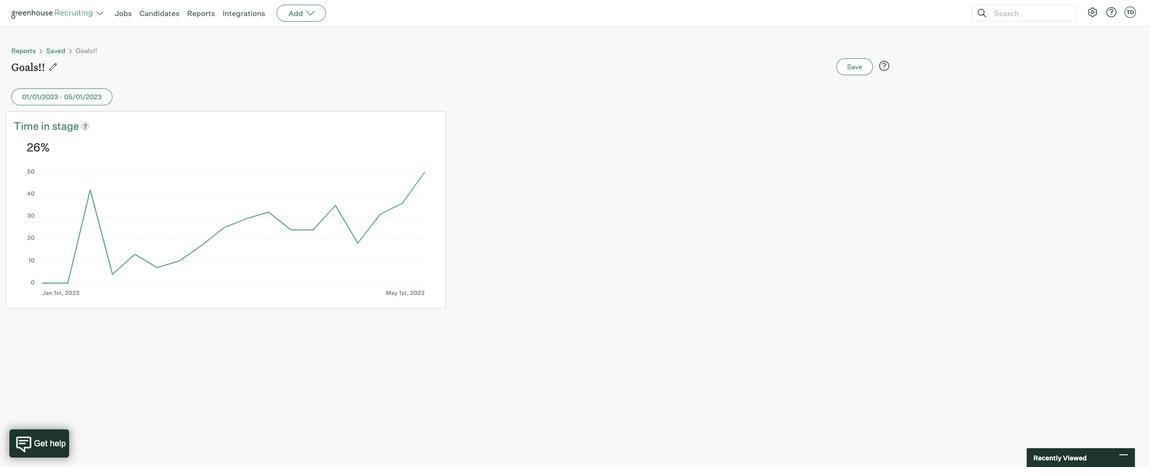Task type: describe. For each thing, give the bounding box(es) containing it.
integrations link
[[223, 8, 265, 18]]

in link
[[41, 119, 52, 134]]

01/01/2023 - 05/01/2023 button
[[11, 88, 112, 105]]

0 vertical spatial goals!!
[[76, 47, 97, 55]]

saved link
[[46, 47, 65, 55]]

Search text field
[[992, 6, 1068, 20]]

recently viewed
[[1034, 454, 1087, 462]]

add
[[288, 8, 303, 18]]

05/01/2023
[[64, 93, 102, 101]]

saved
[[46, 47, 65, 55]]

26%
[[27, 140, 50, 154]]

td button
[[1123, 5, 1138, 20]]

recently
[[1034, 454, 1062, 462]]

configure image
[[1087, 7, 1099, 18]]

candidates
[[140, 8, 180, 18]]

save
[[847, 63, 862, 71]]

goals!! link
[[76, 47, 97, 55]]

0 horizontal spatial reports link
[[11, 47, 36, 55]]

stage link
[[52, 119, 79, 134]]

01/01/2023
[[22, 93, 58, 101]]

faq image
[[879, 60, 890, 72]]

time in
[[14, 119, 52, 132]]

xychart image
[[27, 169, 425, 296]]

0 horizontal spatial goals!!
[[11, 60, 45, 74]]

greenhouse recruiting image
[[11, 8, 96, 19]]



Task type: vqa. For each thing, say whether or not it's contained in the screenshot.
topmost for
no



Task type: locate. For each thing, give the bounding box(es) containing it.
save button
[[837, 58, 873, 75]]

1 horizontal spatial reports
[[187, 8, 215, 18]]

goals!! right saved
[[76, 47, 97, 55]]

td
[[1127, 9, 1134, 16]]

reports link
[[187, 8, 215, 18], [11, 47, 36, 55]]

viewed
[[1063, 454, 1087, 462]]

add button
[[277, 5, 326, 22]]

stage
[[52, 119, 79, 132]]

0 vertical spatial reports
[[187, 8, 215, 18]]

1 vertical spatial reports
[[11, 47, 36, 55]]

1 vertical spatial goals!!
[[11, 60, 45, 74]]

jobs
[[115, 8, 132, 18]]

goals!!
[[76, 47, 97, 55], [11, 60, 45, 74]]

integrations
[[223, 8, 265, 18]]

1 horizontal spatial goals!!
[[76, 47, 97, 55]]

in
[[41, 119, 50, 132]]

reports link left saved
[[11, 47, 36, 55]]

0 vertical spatial reports link
[[187, 8, 215, 18]]

reports link right 'candidates' link
[[187, 8, 215, 18]]

reports right 'candidates' link
[[187, 8, 215, 18]]

goals!! left edit icon
[[11, 60, 45, 74]]

1 vertical spatial reports link
[[11, 47, 36, 55]]

time
[[14, 119, 39, 132]]

0 horizontal spatial reports
[[11, 47, 36, 55]]

1 horizontal spatial reports link
[[187, 8, 215, 18]]

01/01/2023 - 05/01/2023
[[22, 93, 102, 101]]

reports
[[187, 8, 215, 18], [11, 47, 36, 55]]

-
[[60, 93, 63, 101]]

td button
[[1125, 7, 1136, 18]]

time link
[[14, 119, 41, 134]]

jobs link
[[115, 8, 132, 18]]

candidates link
[[140, 8, 180, 18]]

reports left saved
[[11, 47, 36, 55]]

edit image
[[49, 62, 58, 72]]



